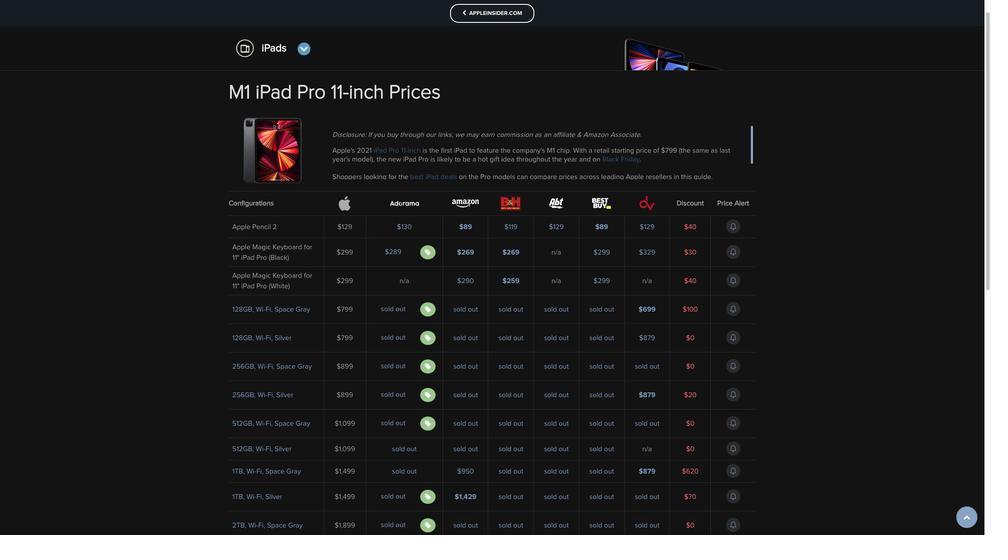 Task type: locate. For each thing, give the bounding box(es) containing it.
1 vertical spatial $879 link
[[639, 392, 656, 399]]

1 vertical spatial 256gb,
[[232, 392, 256, 399]]

$879 link left "$20" at the bottom
[[639, 392, 656, 399]]

shoppers looking for the best ipad deals
[[332, 174, 457, 181]]

on down the retail
[[593, 156, 601, 163]]

1 256gb, from the top
[[232, 363, 256, 370]]

2 vertical spatial on
[[571, 182, 578, 189]]

4 tag image from the top
[[425, 420, 431, 427]]

$879 left $620
[[639, 468, 656, 475]]

$119
[[505, 223, 518, 230]]

1 vertical spatial deals
[[552, 182, 569, 189]]

$130
[[397, 223, 412, 230]]

1 tag image from the top
[[425, 306, 431, 313]]

a right be
[[473, 156, 476, 163]]

$129
[[338, 223, 352, 230], [549, 223, 564, 230], [640, 223, 655, 230]]

1 horizontal spatial $129 link
[[640, 223, 655, 230]]

of
[[653, 147, 659, 154]]

wi- down 1tb, wi-fi, space gray
[[247, 494, 256, 501]]

0 vertical spatial 11-
[[331, 81, 349, 104]]

2 magic from the top
[[252, 272, 271, 279]]

0 vertical spatial $879 link
[[639, 335, 655, 342]]

fi, for 1tb, wi-fi, silver
[[256, 494, 264, 501]]

back to top image
[[964, 514, 971, 521]]

wi- up "256gb, wi-fi, silver" link
[[258, 363, 268, 370]]

m1 ipad pro 11-inch in space gray image
[[229, 117, 317, 184]]

1tb, wi-fi, space gray link
[[232, 468, 301, 475]]

$269 down $119
[[503, 249, 520, 256]]

space for 512gb, wi-fi, space gray
[[275, 420, 294, 427]]

4 $0 from the top
[[686, 446, 695, 453]]

magic inside apple magic keyboard for 11" ipad pro (white)
[[252, 272, 271, 279]]

fi, for 2tb, wi-fi, space gray
[[258, 522, 265, 529]]

0 vertical spatial $1,099
[[335, 420, 355, 427]]

$899
[[337, 363, 353, 370], [337, 392, 353, 399]]

11- up disclosure:
[[331, 81, 349, 104]]

space down (white)
[[275, 306, 294, 313]]

wi- right 2tb,
[[248, 522, 258, 529]]

2 $269 from the left
[[503, 249, 520, 256]]

0 vertical spatial for
[[388, 174, 397, 181]]

tag image
[[425, 249, 431, 256], [425, 335, 431, 342], [425, 494, 431, 501], [425, 522, 431, 529]]

2 $1,099 from the top
[[335, 446, 355, 453]]

1 $899 from the top
[[337, 363, 353, 370]]

wi- for 2tb, wi-fi, space gray
[[248, 522, 258, 529]]

fi, for 1tb, wi-fi, space gray
[[256, 468, 264, 475]]

0 horizontal spatial m1
[[229, 81, 250, 104]]

2 $899 from the top
[[337, 392, 353, 399]]

512gb, wi-fi, space gray link
[[232, 420, 310, 427]]

magic
[[252, 244, 271, 251], [252, 272, 271, 279]]

silver down 1tb, wi-fi, space gray link
[[265, 494, 282, 501]]

apple inside apple magic keyboard for 11" ipad pro (white)
[[232, 272, 251, 279]]

tag image for 128gb, wi-fi, space gray
[[425, 306, 431, 313]]

3 tag image from the top
[[425, 494, 431, 501]]

128gb, wi-fi, space gray
[[232, 306, 310, 313]]

for inside apple magic keyboard for 11" ipad pro (white)
[[304, 272, 312, 279]]

2tb, wi-fi, space gray link
[[232, 522, 303, 529]]

$289 link
[[385, 245, 402, 259]]

wi- for 256gb, wi-fi, space gray
[[258, 363, 268, 370]]

tag image
[[425, 306, 431, 313], [425, 363, 431, 370], [425, 392, 431, 399], [425, 420, 431, 427]]

apple pencil 2
[[232, 223, 277, 230]]

11" for apple magic keyboard for 11" ipad pro (black)
[[232, 254, 240, 261]]

11" inside apple magic keyboard for 11" ipad pro (white)
[[232, 283, 240, 290]]

apple inside the on the pro models can compare prices across leading apple resellers in this guide. updated daily, the
[[626, 174, 644, 181]]

2
[[273, 223, 277, 230]]

$879 link
[[639, 335, 655, 342], [639, 392, 656, 399], [639, 468, 656, 475]]

2 $1,499 from the top
[[335, 494, 355, 501]]

the down looking
[[378, 182, 388, 189]]

$89 for second the $89 'link'
[[595, 223, 608, 230]]

$40 for $89
[[684, 223, 697, 230]]

and down with
[[579, 156, 591, 163]]

0 horizontal spatial is
[[423, 147, 428, 154]]

1 horizontal spatial $89 link
[[595, 223, 608, 230]]

0 horizontal spatial prices
[[518, 182, 537, 189]]

1 horizontal spatial and
[[579, 156, 591, 163]]

$269 link up $290
[[457, 249, 474, 256]]

0 horizontal spatial as
[[535, 131, 542, 139]]

magic up (white)
[[252, 272, 271, 279]]

1 vertical spatial m1
[[547, 147, 555, 154]]

1 horizontal spatial prices
[[559, 174, 578, 181]]

$129 link down tracks sale prices and deals on the entire ipad line.
[[549, 223, 564, 230]]

11" down apple pencil 2
[[232, 254, 240, 261]]

on left entire
[[571, 182, 578, 189]]

throughout
[[516, 156, 551, 163]]

$290
[[457, 277, 474, 285]]

fi, up 512gb, wi-fi, silver link
[[266, 420, 273, 427]]

0 vertical spatial 11"
[[232, 254, 240, 261]]

128gb, up 128gb, wi-fi, silver
[[232, 306, 254, 313]]

1 horizontal spatial $269 link
[[503, 249, 520, 256]]

wi- up "512gb, wi-fi, space gray" link
[[258, 392, 268, 399]]

2 512gb, from the top
[[232, 446, 254, 453]]

0 vertical spatial a
[[589, 147, 593, 154]]

n/a
[[552, 249, 561, 256], [400, 277, 409, 285], [552, 277, 561, 285], [642, 277, 652, 285], [642, 446, 652, 453]]

gray for 1tb, wi-fi, space gray
[[286, 468, 301, 475]]

3 $129 from the left
[[640, 223, 655, 230]]

daily,
[[361, 182, 377, 189]]

$879 for $20
[[639, 392, 656, 399]]

deals down compare
[[552, 182, 569, 189]]

1 $1,099 from the top
[[335, 420, 355, 427]]

2 tag image from the top
[[425, 363, 431, 370]]

0 horizontal spatial and
[[539, 182, 550, 189]]

1 vertical spatial $899
[[337, 392, 353, 399]]

$100
[[683, 306, 698, 313]]

$0 down $100
[[686, 335, 695, 342]]

gray for 128gb, wi-fi, space gray
[[296, 306, 310, 313]]

deals down likely
[[441, 174, 457, 181]]

0 vertical spatial $1,499
[[335, 468, 355, 475]]

idea
[[501, 156, 515, 163]]

128gb, down 128gb, wi-fi, space gray
[[232, 335, 254, 342]]

is left likely
[[431, 156, 435, 163]]

2 $89 link from the left
[[595, 223, 608, 230]]

2 1tb, from the top
[[232, 494, 245, 501]]

1 vertical spatial 11-
[[401, 147, 408, 154]]

0 vertical spatial and
[[579, 156, 591, 163]]

1 vertical spatial inch
[[408, 147, 421, 154]]

apple inside apple magic keyboard for 11" ipad pro (black)
[[232, 244, 251, 251]]

retail
[[594, 147, 610, 154]]

11-
[[331, 81, 349, 104], [401, 147, 408, 154]]

0 vertical spatial $299 link
[[594, 249, 610, 256]]

$299 link
[[594, 249, 610, 256], [594, 277, 610, 285]]

1 horizontal spatial deals
[[552, 182, 569, 189]]

1 vertical spatial 1tb,
[[232, 494, 245, 501]]

pro inside apple magic keyboard for 11" ipad pro (white)
[[256, 283, 267, 290]]

512gb, for 512gb, wi-fi, space gray
[[232, 420, 254, 427]]

1 vertical spatial as
[[711, 147, 718, 154]]

1 horizontal spatial a
[[589, 147, 593, 154]]

0 horizontal spatial $129 link
[[549, 223, 564, 230]]

$269 for 1st the $269 link from left
[[457, 249, 474, 256]]

friday
[[621, 156, 640, 163]]

links,
[[438, 131, 453, 139]]

fi, up "256gb, wi-fi, silver" link
[[268, 363, 275, 370]]

$0 down "$20" at the bottom
[[686, 420, 695, 427]]

2 horizontal spatial $129
[[640, 223, 655, 230]]

1 vertical spatial $879
[[639, 392, 656, 399]]

compare
[[530, 174, 557, 181]]

gray for 2tb, wi-fi, space gray
[[288, 522, 303, 529]]

0 vertical spatial on
[[593, 156, 601, 163]]

apple left 'pencil'
[[232, 223, 251, 230]]

1 vertical spatial $299 link
[[594, 277, 610, 285]]

1 vertical spatial on
[[459, 174, 467, 181]]

space up "256gb, wi-fi, silver" link
[[276, 363, 296, 370]]

0 horizontal spatial $269
[[457, 249, 474, 256]]

$129 up $329 link
[[640, 223, 655, 230]]

2 $269 link from the left
[[503, 249, 520, 256]]

commission
[[497, 131, 533, 139]]

1 horizontal spatial as
[[711, 147, 718, 154]]

prices
[[559, 174, 578, 181], [518, 182, 537, 189]]

$699 link
[[639, 306, 656, 313]]

$40 up $100
[[684, 277, 697, 285]]

space down 512gb, wi-fi, silver
[[265, 468, 285, 475]]

m1
[[229, 81, 250, 104], [547, 147, 555, 154]]

apple for $89
[[232, 223, 251, 230]]

chevron left image
[[462, 10, 466, 16]]

$699
[[639, 306, 656, 313]]

fi, right 2tb,
[[258, 522, 265, 529]]

1 512gb, from the top
[[232, 420, 254, 427]]

silver up 256gb, wi-fi, space gray
[[275, 335, 292, 342]]

$40 down discount
[[684, 223, 697, 230]]

$259
[[503, 277, 520, 285]]

512gb,
[[232, 420, 254, 427], [232, 446, 254, 453]]

fi, down 128gb, wi-fi, space gray
[[266, 335, 273, 342]]

1 tag image from the top
[[425, 249, 431, 256]]

2 vertical spatial for
[[304, 272, 312, 279]]

2 keyboard from the top
[[273, 272, 302, 279]]

chevron down image
[[300, 44, 308, 53]]

11- up new
[[401, 147, 408, 154]]

a right with
[[589, 147, 593, 154]]

wi- down 128gb, wi-fi, space gray
[[256, 335, 266, 342]]

1 vertical spatial to
[[455, 156, 461, 163]]

pencil
[[252, 223, 271, 230]]

0 vertical spatial $799
[[661, 147, 677, 154]]

0 vertical spatial $879
[[639, 335, 655, 342]]

(white)
[[269, 283, 290, 290]]

2 $40 from the top
[[684, 277, 697, 285]]

1 vertical spatial keyboard
[[273, 272, 302, 279]]

0 vertical spatial magic
[[252, 244, 271, 251]]

on inside 'is the first ipad to feature the company's m1 chip. with a retail starting price of $799 (the same as last year's model), the new ipad pro is likely to be a hot gift idea throughout the year and on'
[[593, 156, 601, 163]]

0 horizontal spatial a
[[473, 156, 476, 163]]

0 vertical spatial keyboard
[[273, 244, 302, 251]]

2 vertical spatial $799
[[337, 335, 353, 342]]

is
[[423, 147, 428, 154], [431, 156, 435, 163]]

silver for 256gb, wi-fi, silver
[[276, 392, 293, 399]]

0 vertical spatial prices
[[559, 174, 578, 181]]

magic inside apple magic keyboard for 11" ipad pro (black)
[[252, 244, 271, 251]]

silver down 256gb, wi-fi, space gray
[[276, 392, 293, 399]]

keyboard for (black)
[[273, 244, 302, 251]]

year's
[[332, 156, 350, 163]]

1 $0 from the top
[[686, 335, 695, 342]]

apple down apple magic keyboard for 11" ipad pro (black)
[[232, 272, 251, 279]]

inch up if
[[349, 81, 384, 104]]

the down the apple's 2021 ipad pro 11-inch
[[377, 156, 387, 163]]

$129 down tracks sale prices and deals on the entire ipad line.
[[549, 223, 564, 230]]

2 horizontal spatial on
[[593, 156, 601, 163]]

$329
[[639, 249, 656, 256]]

pro inside 'is the first ipad to feature the company's m1 chip. with a retail starting price of $799 (the same as last year's model), the new ipad pro is likely to be a hot gift idea throughout the year and on'
[[418, 156, 429, 163]]

1 horizontal spatial m1
[[547, 147, 555, 154]]

$89
[[459, 223, 472, 230], [595, 223, 608, 230]]

1 magic from the top
[[252, 244, 271, 251]]

1 horizontal spatial 11-
[[401, 147, 408, 154]]

and down compare
[[539, 182, 550, 189]]

1 128gb, from the top
[[232, 306, 254, 313]]

2 256gb, from the top
[[232, 392, 256, 399]]

fi, down (white)
[[266, 306, 273, 313]]

$129 link up $329 link
[[640, 223, 655, 230]]

1 horizontal spatial is
[[431, 156, 435, 163]]

512gb, up 1tb, wi-fi, space gray
[[232, 446, 254, 453]]

1 vertical spatial $40
[[684, 277, 697, 285]]

1 1tb, from the top
[[232, 468, 245, 475]]

prices up tracks sale prices and deals on the entire ipad line.
[[559, 174, 578, 181]]

256gb, wi-fi, silver link
[[232, 392, 293, 399]]

apple magic keyboard for 11" ipad pro (white)
[[232, 272, 312, 290]]

$0 for 256gb, wi-fi, space gray
[[686, 363, 695, 370]]

apple up line.
[[626, 174, 644, 181]]

space up 512gb, wi-fi, silver link
[[275, 420, 294, 427]]

tag image for 256gb, wi-fi, space gray
[[425, 363, 431, 370]]

1 $269 from the left
[[457, 249, 474, 256]]

as left last
[[711, 147, 718, 154]]

1 vertical spatial 512gb,
[[232, 446, 254, 453]]

sale
[[504, 182, 516, 189]]

$1,899
[[335, 522, 355, 529]]

0 vertical spatial 1tb,
[[232, 468, 245, 475]]

pro inside apple magic keyboard for 11" ipad pro (black)
[[256, 254, 267, 261]]

fi, for 512gb, wi-fi, space gray
[[266, 420, 273, 427]]

$899 for 256gb, wi-fi, silver
[[337, 392, 353, 399]]

is down our
[[423, 147, 428, 154]]

11" inside apple magic keyboard for 11" ipad pro (black)
[[232, 254, 240, 261]]

starting
[[611, 147, 634, 154]]

0 horizontal spatial on
[[459, 174, 467, 181]]

1 $299 link from the top
[[594, 249, 610, 256]]

$129 down updated
[[338, 223, 352, 230]]

$269 link down $119
[[503, 249, 520, 256]]

fi, up "512gb, wi-fi, space gray" link
[[268, 392, 275, 399]]

1 horizontal spatial inch
[[408, 147, 421, 154]]

tag image for 256gb, wi-fi, silver
[[425, 392, 431, 399]]

$879 down $699
[[639, 335, 655, 342]]

fi, up 1tb, wi-fi, space gray
[[266, 446, 273, 453]]

fi, for 256gb, wi-fi, silver
[[268, 392, 275, 399]]

space down 1tb, wi-fi, silver
[[267, 522, 286, 529]]

1tb, up 2tb,
[[232, 494, 245, 501]]

0 horizontal spatial $89
[[459, 223, 472, 230]]

keyboard for (white)
[[273, 272, 302, 279]]

$879 left "$20" at the bottom
[[639, 392, 656, 399]]

1 vertical spatial magic
[[252, 272, 271, 279]]

2 11" from the top
[[232, 283, 240, 290]]

to left be
[[455, 156, 461, 163]]

earn
[[481, 131, 495, 139]]

3 tag image from the top
[[425, 392, 431, 399]]

out
[[396, 306, 406, 313], [468, 306, 478, 313], [513, 306, 523, 313], [559, 306, 569, 313], [604, 306, 614, 313], [396, 334, 406, 341], [468, 335, 478, 342], [513, 335, 523, 342], [559, 335, 569, 342], [604, 335, 614, 342], [396, 363, 406, 370], [468, 363, 478, 370], [513, 363, 523, 370], [559, 363, 569, 370], [604, 363, 614, 370], [650, 363, 660, 370], [396, 391, 406, 398], [468, 392, 478, 399], [513, 392, 523, 399], [559, 392, 569, 399], [604, 392, 614, 399], [396, 420, 406, 427], [468, 420, 478, 427], [513, 420, 523, 427], [559, 420, 569, 427], [604, 420, 614, 427], [650, 420, 660, 427], [407, 446, 417, 453], [468, 446, 478, 453], [513, 446, 523, 453], [559, 446, 569, 453], [604, 446, 614, 453], [407, 468, 417, 475], [513, 468, 523, 475], [559, 468, 569, 475], [604, 468, 614, 475], [396, 493, 406, 500], [513, 494, 523, 501], [559, 494, 569, 501], [604, 494, 614, 501], [650, 494, 660, 501], [396, 522, 406, 529], [468, 522, 478, 529], [513, 522, 523, 529], [559, 522, 569, 529], [604, 522, 614, 529], [650, 522, 660, 529]]

$259 link
[[503, 277, 520, 285]]

0 horizontal spatial $89 link
[[459, 223, 472, 230]]

deals
[[441, 174, 457, 181], [552, 182, 569, 189]]

$0 down $70 on the bottom
[[686, 522, 695, 529]]

gray
[[296, 306, 310, 313], [298, 363, 312, 370], [296, 420, 310, 427], [286, 468, 301, 475], [288, 522, 303, 529]]

a
[[589, 147, 593, 154], [473, 156, 476, 163]]

first
[[441, 147, 452, 154]]

512gb, for 512gb, wi-fi, silver
[[232, 446, 254, 453]]

on
[[593, 156, 601, 163], [459, 174, 467, 181], [571, 182, 578, 189]]

1 $1,499 from the top
[[335, 468, 355, 475]]

1 horizontal spatial $269
[[503, 249, 520, 256]]

$1,499
[[335, 468, 355, 475], [335, 494, 355, 501]]

keyboard inside apple magic keyboard for 11" ipad pro (white)
[[273, 272, 302, 279]]

1 vertical spatial 11"
[[232, 283, 240, 290]]

4 tag image from the top
[[425, 522, 431, 529]]

$329 link
[[639, 249, 656, 256]]

0 horizontal spatial inch
[[349, 81, 384, 104]]

to up be
[[469, 147, 475, 154]]

fi, down 512gb, wi-fi, silver
[[256, 468, 264, 475]]

hot
[[478, 156, 488, 163]]

tag image for 512gb, wi-fi, space gray
[[425, 420, 431, 427]]

new
[[388, 156, 401, 163]]

0 vertical spatial deals
[[441, 174, 457, 181]]

1tb, up 1tb, wi-fi, silver link
[[232, 468, 245, 475]]

1 vertical spatial $1,499
[[335, 494, 355, 501]]

wi- for 1tb, wi-fi, space gray
[[247, 468, 256, 475]]

0 vertical spatial as
[[535, 131, 542, 139]]

keyboard inside apple magic keyboard for 11" ipad pro (black)
[[273, 244, 302, 251]]

0 vertical spatial 512gb,
[[232, 420, 254, 427]]

0 vertical spatial $40
[[684, 223, 697, 230]]

silver up 1tb, wi-fi, space gray
[[275, 446, 292, 453]]

1 vertical spatial $799
[[337, 306, 353, 313]]

0 horizontal spatial $129
[[338, 223, 352, 230]]

0 vertical spatial $899
[[337, 363, 353, 370]]

keyboard up (white)
[[273, 272, 302, 279]]

fi, down 1tb, wi-fi, space gray link
[[256, 494, 264, 501]]

on down be
[[459, 174, 467, 181]]

$70
[[684, 494, 697, 501]]

1tb, wi-fi, space gray
[[232, 468, 301, 475]]

$0 up $620
[[686, 446, 695, 453]]

$879 link down $699
[[639, 335, 655, 342]]

disclosure: if you buy through our links, we may earn commission as an affiliate & amazon associate.
[[332, 131, 642, 139]]

ipads
[[262, 43, 287, 54]]

5 $0 from the top
[[686, 522, 695, 529]]

across
[[579, 174, 600, 181]]

1 vertical spatial prices
[[518, 182, 537, 189]]

$0 for 128gb, wi-fi, silver
[[686, 335, 695, 342]]

128gb, wi-fi, silver link
[[232, 335, 292, 342]]

for inside apple magic keyboard for 11" ipad pro (black)
[[304, 244, 312, 251]]

1 $89 from the left
[[459, 223, 472, 230]]

0 horizontal spatial 11-
[[331, 81, 349, 104]]

$89 link
[[459, 223, 472, 230], [595, 223, 608, 230]]

2 $129 link from the left
[[640, 223, 655, 230]]

1 $40 from the top
[[684, 223, 697, 230]]

0 vertical spatial to
[[469, 147, 475, 154]]

disclosure:
[[332, 131, 366, 139]]

0 horizontal spatial $269 link
[[457, 249, 474, 256]]

apple
[[626, 174, 644, 181], [232, 223, 251, 230], [232, 244, 251, 251], [232, 272, 251, 279]]

wi- for 512gb, wi-fi, space gray
[[256, 420, 266, 427]]

11" up 128gb, wi-fi, space gray link
[[232, 283, 240, 290]]

2 $0 from the top
[[686, 363, 695, 370]]

2 $299 link from the top
[[594, 277, 610, 285]]

we
[[455, 131, 464, 139]]

wi- up 1tb, wi-fi, space gray
[[256, 446, 266, 453]]

m1 inside 'is the first ipad to feature the company's m1 chip. with a retail starting price of $799 (the same as last year's model), the new ipad pro is likely to be a hot gift idea throughout the year and on'
[[547, 147, 555, 154]]

2tb, wi-fi, space gray
[[232, 522, 303, 529]]

1 vertical spatial 128gb,
[[232, 335, 254, 342]]

256gb, up "512gb, wi-fi, space gray" link
[[232, 392, 256, 399]]

magic down 'pencil'
[[252, 244, 271, 251]]

0 vertical spatial 128gb,
[[232, 306, 254, 313]]

256gb, for 256gb, wi-fi, silver
[[232, 392, 256, 399]]

apple down apple pencil 2
[[232, 244, 251, 251]]

with
[[573, 147, 587, 154]]

1 horizontal spatial $89
[[595, 223, 608, 230]]

keyboard up (black)
[[273, 244, 302, 251]]

as inside 'is the first ipad to feature the company's m1 chip. with a retail starting price of $799 (the same as last year's model), the new ipad pro is likely to be a hot gift idea throughout the year and on'
[[711, 147, 718, 154]]

in
[[674, 174, 679, 181]]

$0
[[686, 335, 695, 342], [686, 363, 695, 370], [686, 420, 695, 427], [686, 446, 695, 453], [686, 522, 695, 529]]

2 tag image from the top
[[425, 335, 431, 342]]

and inside 'is the first ipad to feature the company's m1 chip. with a retail starting price of $799 (the same as last year's model), the new ipad pro is likely to be a hot gift idea throughout the year and on'
[[579, 156, 591, 163]]

1 vertical spatial for
[[304, 244, 312, 251]]

1 vertical spatial $1,099
[[335, 446, 355, 453]]

wi- up 128gb, wi-fi, silver
[[256, 306, 266, 313]]

1 horizontal spatial $129
[[549, 223, 564, 230]]

$879 link for $620
[[639, 468, 656, 475]]

apple for $290
[[232, 272, 251, 279]]

as left an
[[535, 131, 542, 139]]

2 128gb, from the top
[[232, 335, 254, 342]]

$879 link left $620
[[639, 468, 656, 475]]

inch down the through
[[408, 147, 421, 154]]

512gb, up 512gb, wi-fi, silver link
[[232, 420, 254, 427]]

wi- up 512gb, wi-fi, silver link
[[256, 420, 266, 427]]

$269 up $290
[[457, 249, 474, 256]]

512gb, wi-fi, space gray
[[232, 420, 310, 427]]

256gb, down 128gb, wi-fi, silver
[[232, 363, 256, 370]]

wi-
[[256, 306, 266, 313], [256, 335, 266, 342], [258, 363, 268, 370], [258, 392, 268, 399], [256, 420, 266, 427], [256, 446, 266, 453], [247, 468, 256, 475], [247, 494, 256, 501], [248, 522, 258, 529]]

(the
[[679, 147, 691, 154]]

$0 up "$20" at the bottom
[[686, 363, 695, 370]]

2 vertical spatial $879
[[639, 468, 656, 475]]

256gb, wi-fi, silver
[[232, 392, 293, 399]]

$879 for $620
[[639, 468, 656, 475]]

2 $89 from the left
[[595, 223, 608, 230]]

prices down can
[[518, 182, 537, 189]]

year
[[564, 156, 578, 163]]

1 keyboard from the top
[[273, 244, 302, 251]]

ipad inside apple magic keyboard for 11" ipad pro (white)
[[241, 283, 255, 290]]

3 $0 from the top
[[686, 420, 695, 427]]

0 vertical spatial 256gb,
[[232, 363, 256, 370]]

2 vertical spatial $879 link
[[639, 468, 656, 475]]

wi- down 512gb, wi-fi, silver
[[247, 468, 256, 475]]

128gb, wi-fi, silver
[[232, 335, 292, 342]]

black
[[602, 156, 619, 163]]

$799 inside 'is the first ipad to feature the company's m1 chip. with a retail starting price of $799 (the same as last year's model), the new ipad pro is likely to be a hot gift idea throughout the year and on'
[[661, 147, 677, 154]]

1 11" from the top
[[232, 254, 240, 261]]

0 vertical spatial m1
[[229, 81, 250, 104]]



Task type: vqa. For each thing, say whether or not it's contained in the screenshot.


Task type: describe. For each thing, give the bounding box(es) containing it.
can
[[517, 174, 528, 181]]

silver for 1tb, wi-fi, silver
[[265, 494, 282, 501]]

this
[[681, 174, 692, 181]]

black friday link
[[602, 156, 640, 163]]

$269 for first the $269 link from the right
[[503, 249, 520, 256]]

$299 link for $269
[[594, 249, 610, 256]]

buy
[[387, 131, 398, 139]]

1tb, for 1tb, wi-fi, space gray
[[232, 468, 245, 475]]

prices
[[389, 81, 441, 104]]

best ipad deals link
[[410, 174, 457, 181]]

the down across
[[580, 182, 590, 189]]

$1,099 for 512gb, wi-fi, silver
[[335, 446, 355, 453]]

gift
[[490, 156, 500, 163]]

&
[[577, 131, 582, 139]]

tag image for $799
[[425, 335, 431, 342]]

silver for 512gb, wi-fi, silver
[[275, 446, 292, 453]]

128gb, for 128gb, wi-fi, space gray
[[232, 306, 254, 313]]

2 $129 from the left
[[549, 223, 564, 230]]

$119 link
[[505, 223, 518, 230]]

$1,499 for 1tb, wi-fi, space gray
[[335, 468, 355, 475]]

$0 for 512gb, wi-fi, space gray
[[686, 420, 695, 427]]

alert
[[735, 200, 749, 207]]

apple's 2021 ipad pro 11-inch
[[332, 147, 421, 154]]

entire
[[592, 182, 610, 189]]

11" for apple magic keyboard for 11" ipad pro (white)
[[232, 283, 240, 290]]

may
[[466, 131, 479, 139]]

space for 128gb, wi-fi, space gray
[[275, 306, 294, 313]]

0 horizontal spatial to
[[455, 156, 461, 163]]

pro inside the on the pro models can compare prices across leading apple resellers in this guide. updated daily, the
[[480, 174, 491, 181]]

configurations
[[229, 200, 274, 207]]

$950
[[457, 468, 474, 475]]

appleinsider.com link
[[450, 4, 534, 23]]

$40 for $299
[[684, 277, 697, 285]]

the down be
[[469, 174, 479, 181]]

space for 2tb, wi-fi, space gray
[[267, 522, 286, 529]]

$89 for 1st the $89 'link'
[[459, 223, 472, 230]]

1tb, for 1tb, wi-fi, silver
[[232, 494, 245, 501]]

$1,429 link
[[455, 494, 477, 501]]

fi, for 128gb, wi-fi, space gray
[[266, 306, 273, 313]]

128gb, wi-fi, space gray link
[[232, 306, 310, 313]]

$799 for $699
[[337, 306, 353, 313]]

silver for 128gb, wi-fi, silver
[[275, 335, 292, 342]]

$1,099 for 512gb, wi-fi, space gray
[[335, 420, 355, 427]]

$290 link
[[457, 277, 474, 285]]

company's
[[513, 147, 545, 154]]

$879 for $0
[[639, 335, 655, 342]]

$950 link
[[457, 468, 474, 475]]

1 $89 link from the left
[[459, 223, 472, 230]]

looking
[[364, 174, 387, 181]]

1tb, wi-fi, silver link
[[232, 494, 282, 501]]

same
[[693, 147, 709, 154]]

256gb, for 256gb, wi-fi, space gray
[[232, 363, 256, 370]]

$0 for 2tb, wi-fi, space gray
[[686, 522, 695, 529]]

magic for (black)
[[252, 244, 271, 251]]

discount
[[677, 200, 704, 207]]

space for 1tb, wi-fi, space gray
[[265, 468, 285, 475]]

tag image for $1,499
[[425, 494, 431, 501]]

1 horizontal spatial to
[[469, 147, 475, 154]]

tracks sale prices and deals on the entire ipad line.
[[482, 182, 639, 189]]

price
[[636, 147, 652, 154]]

the up idea
[[501, 147, 511, 154]]

line.
[[627, 182, 639, 189]]

tag image for $299
[[425, 249, 431, 256]]

our
[[426, 131, 436, 139]]

$1,499 for 1tb, wi-fi, silver
[[335, 494, 355, 501]]

apple for $269
[[232, 244, 251, 251]]

wi- for 256gb, wi-fi, silver
[[258, 392, 268, 399]]

$879 link for $0
[[639, 335, 655, 342]]

$299 link for $259
[[594, 277, 610, 285]]

$20
[[684, 392, 697, 399]]

last
[[720, 147, 730, 154]]

through
[[400, 131, 424, 139]]

appleinsider.com
[[466, 10, 522, 16]]

gray for 512gb, wi-fi, space gray
[[296, 420, 310, 427]]

wi- for 512gb, wi-fi, silver
[[256, 446, 266, 453]]

m1 ipad pro 11-inch prices
[[229, 81, 441, 104]]

model),
[[352, 156, 375, 163]]

$130 link
[[397, 223, 412, 230]]

resellers
[[646, 174, 672, 181]]

0 horizontal spatial deals
[[441, 174, 457, 181]]

price
[[718, 200, 733, 207]]

1 vertical spatial a
[[473, 156, 476, 163]]

ipad inside apple magic keyboard for 11" ipad pro (black)
[[241, 254, 255, 261]]

ipads link
[[262, 43, 287, 54]]

$289
[[385, 248, 402, 256]]

1tb, wi-fi, silver
[[232, 494, 282, 501]]

$0 for 512gb, wi-fi, silver
[[686, 446, 695, 453]]

fi, for 256gb, wi-fi, space gray
[[268, 363, 275, 370]]

$879 link for $20
[[639, 392, 656, 399]]

chip.
[[557, 147, 572, 154]]

1 $129 from the left
[[338, 223, 352, 230]]

fi, for 512gb, wi-fi, silver
[[266, 446, 273, 453]]

for for apple magic keyboard for 11" ipad pro (black)
[[304, 244, 312, 251]]

wi- for 128gb, wi-fi, silver
[[256, 335, 266, 342]]

$30
[[684, 249, 697, 256]]

prices inside the on the pro models can compare prices across leading apple resellers in this guide. updated daily, the
[[559, 174, 578, 181]]

128gb, for 128gb, wi-fi, silver
[[232, 335, 254, 342]]

1 $129 link from the left
[[549, 223, 564, 230]]

1 vertical spatial and
[[539, 182, 550, 189]]

on the pro models can compare prices across leading apple resellers in this guide. updated daily, the
[[332, 174, 713, 189]]

tracks
[[484, 182, 502, 189]]

(black)
[[269, 254, 289, 261]]

2021
[[357, 147, 372, 154]]

you
[[374, 131, 385, 139]]

fi, for 128gb, wi-fi, silver
[[266, 335, 273, 342]]

tag image for $1,899
[[425, 522, 431, 529]]

if
[[368, 131, 372, 139]]

256gb, wi-fi, space gray
[[232, 363, 312, 370]]

$799 for $879
[[337, 335, 353, 342]]

the down chip.
[[552, 156, 562, 163]]

the left best
[[399, 174, 409, 181]]

space for 256gb, wi-fi, space gray
[[276, 363, 296, 370]]

.
[[640, 156, 641, 163]]

1 vertical spatial is
[[431, 156, 435, 163]]

an
[[544, 131, 551, 139]]

for for apple magic keyboard for 11" ipad pro (white)
[[304, 272, 312, 279]]

512gb, wi-fi, silver
[[232, 446, 292, 453]]

1 $269 link from the left
[[457, 249, 474, 256]]

2tb,
[[232, 522, 247, 529]]

0 vertical spatial inch
[[349, 81, 384, 104]]

wi- for 128gb, wi-fi, space gray
[[256, 306, 266, 313]]

ipad pro 11-inch link
[[374, 147, 421, 154]]

$899 for 256gb, wi-fi, space gray
[[337, 363, 353, 370]]

apple magic keyboard for 11" ipad pro (black)
[[232, 244, 312, 261]]

apple's
[[332, 147, 355, 154]]

1 horizontal spatial on
[[571, 182, 578, 189]]

guide.
[[694, 174, 713, 181]]

0 vertical spatial is
[[423, 147, 428, 154]]

wi- for 1tb, wi-fi, silver
[[247, 494, 256, 501]]

shoppers
[[332, 174, 362, 181]]

the left first
[[429, 147, 439, 154]]

on inside the on the pro models can compare prices across leading apple resellers in this guide. updated daily, the
[[459, 174, 467, 181]]

256gb, wi-fi, space gray link
[[232, 363, 312, 370]]

gray for 256gb, wi-fi, space gray
[[298, 363, 312, 370]]

$1,429
[[455, 494, 477, 501]]

512gb, wi-fi, silver link
[[232, 446, 292, 453]]

magic for (white)
[[252, 272, 271, 279]]

models
[[493, 174, 515, 181]]

$620
[[682, 468, 699, 475]]



